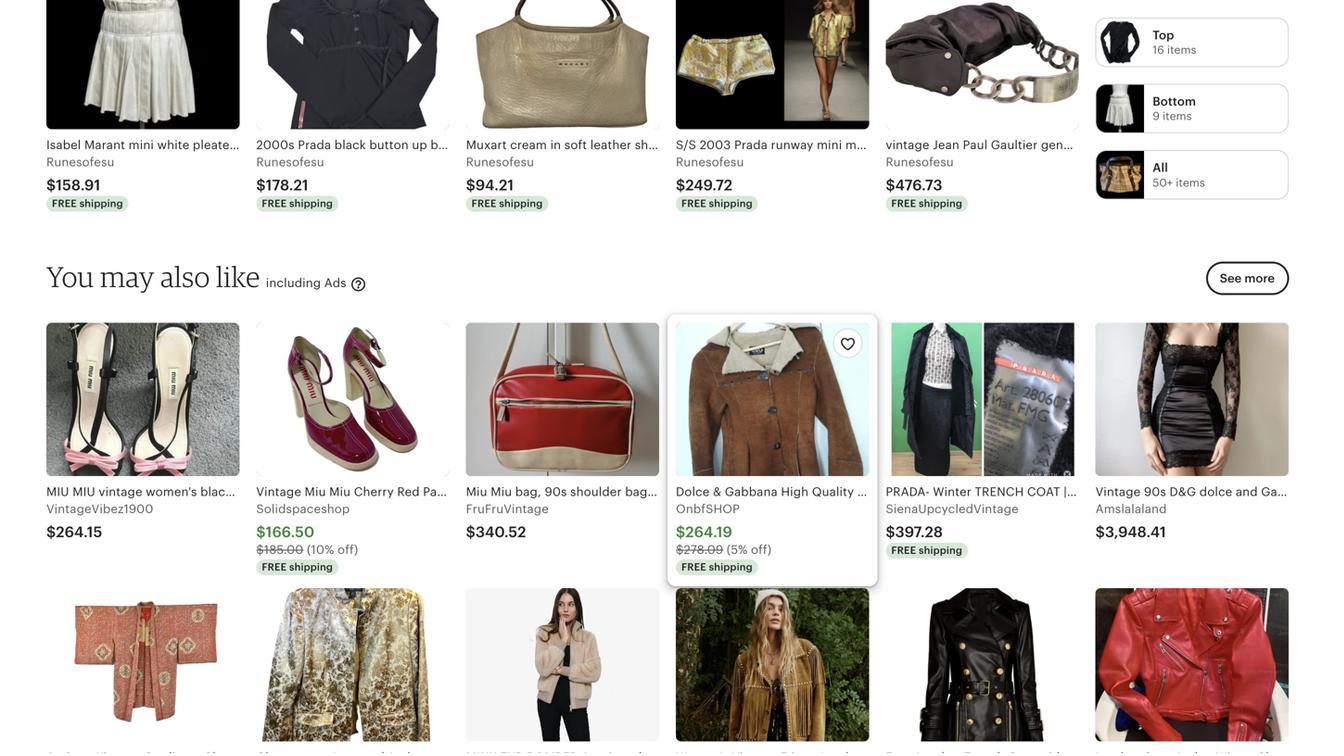 Task type: describe. For each thing, give the bounding box(es) containing it.
shipping inside s/s 2003 prada runway mini micro shorts runesofesu $ 249.72 free shipping
[[709, 198, 753, 210]]

mini inside isabel marant mini white pleated skirt runesofesu $ 158.91 free shipping
[[129, 138, 154, 152]]

free inside muxart cream in soft leather shoulder bag runesofesu $ 94.21 free shipping
[[472, 198, 497, 210]]

$ inside s/s 2003 prada runway mini micro shorts runesofesu $ 249.72 free shipping
[[676, 177, 685, 194]]

shipping inside 2000s prada black button up blouse runesofesu $ 178.21 free shipping
[[289, 198, 333, 210]]

see
[[1220, 272, 1242, 286]]

shoulder inside vintage jean paul gaultier genuine leather shoulder bag runesofesu $ 476.73 free shipping
[[1137, 138, 1188, 152]]

2000s
[[256, 138, 295, 152]]

amslalaland
[[1096, 502, 1167, 516]]

marant
[[84, 138, 125, 152]]

shipping inside vintage jean paul gaultier genuine leather shoulder bag runesofesu $ 476.73 free shipping
[[919, 198, 962, 210]]

you may also like including ads
[[46, 260, 350, 294]]

166.50
[[266, 524, 315, 541]]

50+
[[1153, 176, 1173, 189]]

vintage miu miu cherry red patent leather heels solidspaceshop $ 166.50 $ 185.00 (10% off) free shipping
[[256, 485, 544, 574]]

$ down onbfshop
[[676, 543, 684, 557]]

s/s
[[676, 138, 696, 152]]

frufruvintage
[[466, 502, 549, 516]]

like
[[216, 260, 260, 294]]

$ inside vintage jean paul gaultier genuine leather shoulder bag runesofesu $ 476.73 free shipping
[[886, 177, 895, 194]]

cream
[[510, 138, 547, 152]]

see more link
[[1200, 262, 1289, 307]]

muxart cream in soft leather shoulder bag runesofesu $ 94.21 free shipping
[[466, 138, 712, 210]]

cherry
[[354, 485, 394, 499]]

antique kimono cardigan, showa retro, silk haori, kimono jacket, japanese short kimono, sustainable fashion, image
[[46, 589, 240, 742]]

see more listings in the bottom section image
[[1096, 85, 1144, 133]]

9
[[1153, 110, 1160, 123]]

micro
[[845, 138, 879, 152]]

mini inside s/s 2003 prada runway mini micro shorts runesofesu $ 249.72 free shipping
[[817, 138, 842, 152]]

quality
[[812, 485, 854, 499]]

off) inside "vintage miu miu cherry red patent leather heels solidspaceshop $ 166.50 $ 185.00 (10% off) free shipping"
[[338, 543, 358, 557]]

249.72
[[685, 177, 733, 194]]

leather for 264.19
[[906, 485, 950, 499]]

dolce & gabbana high quality vintage leather jacket '90 onbfshop $ 264.19 $ 278.09 (5% off) free shipping
[[676, 485, 1011, 574]]

shipping inside sienaupcycledvintage $ 397.28 free shipping
[[919, 545, 962, 557]]

free inside 2000s prada black button up blouse runesofesu $ 178.21 free shipping
[[262, 198, 287, 210]]

prada inside 2000s prada black button up blouse runesofesu $ 178.21 free shipping
[[298, 138, 331, 152]]

patent
[[423, 485, 461, 499]]

free inside isabel marant mini white pleated skirt runesofesu $ 158.91 free shipping
[[52, 198, 77, 210]]

isabel marant mini white pleated skirt image
[[46, 0, 240, 130]]

champagne jacquard jacket - josephine chaus - size 10 image
[[256, 589, 449, 742]]

bottom
[[1153, 95, 1196, 108]]

solidspaceshop
[[256, 502, 350, 516]]

leather inside vintage jean paul gaultier genuine leather shoulder bag runesofesu $ 476.73 free shipping
[[1092, 138, 1133, 152]]

all
[[1153, 161, 1168, 175]]

vintage 90s d&g dolce and gabbana mini black lace dress square neck lace sleeves bodycon dress image
[[1096, 323, 1289, 477]]

16
[[1153, 44, 1164, 56]]

shipping inside dolce & gabbana high quality vintage leather jacket '90 onbfshop $ 264.19 $ 278.09 (5% off) free shipping
[[709, 562, 753, 574]]

(5%
[[727, 543, 748, 557]]

free inside dolce & gabbana high quality vintage leather jacket '90 onbfshop $ 264.19 $ 278.09 (5% off) free shipping
[[681, 562, 706, 574]]

runesofesu inside vintage jean paul gaultier genuine leather shoulder bag runesofesu $ 476.73 free shipping
[[886, 155, 954, 169]]

158.91
[[56, 177, 100, 194]]

skirt
[[241, 138, 266, 152]]

free inside "vintage miu miu cherry red patent leather heels solidspaceshop $ 166.50 $ 185.00 (10% off) free shipping"
[[262, 562, 287, 574]]

$ inside muxart cream in soft leather shoulder bag runesofesu $ 94.21 free shipping
[[466, 177, 476, 194]]

264.19
[[685, 524, 732, 541]]

white
[[157, 138, 189, 152]]

leather for 166.50
[[464, 485, 508, 499]]

shipping inside muxart cream in soft leather shoulder bag runesofesu $ 94.21 free shipping
[[499, 198, 543, 210]]

also
[[160, 260, 210, 294]]

amslalaland $ 3,948.41
[[1096, 502, 1167, 541]]

top 16 items
[[1153, 28, 1196, 56]]

red
[[397, 485, 420, 499]]

items for all
[[1176, 176, 1205, 189]]

women's vintage fringe leather jacket, brown suede leather jacket, ladies leather jacket, fringe jacket, ladies oversized leather jacket image
[[676, 589, 869, 742]]

blouse
[[431, 138, 470, 152]]

top
[[1153, 28, 1174, 42]]

see more listings in the all section image
[[1096, 151, 1144, 199]]

runesofesu inside muxart cream in soft leather shoulder bag runesofesu $ 94.21 free shipping
[[466, 155, 534, 169]]

1 miu from the left
[[305, 485, 326, 499]]

onbfshop
[[676, 502, 740, 516]]

94.21
[[476, 177, 514, 194]]

prada- winter trench coat | vintage prada jacket | shearling and technical fabric | prada vintage coat| vintage prada | black prada trench coat image
[[886, 323, 1079, 477]]

free inside s/s 2003 prada runway mini micro shorts runesofesu $ 249.72 free shipping
[[681, 198, 706, 210]]

s/s 2003 prada runway mini micro shorts image
[[676, 0, 869, 130]]

heels
[[512, 485, 544, 499]]

shipping inside "vintage miu miu cherry red patent leather heels solidspaceshop $ 166.50 $ 185.00 (10% off) free shipping"
[[289, 562, 333, 574]]

dolce
[[676, 485, 710, 499]]

more
[[1245, 272, 1275, 286]]

185.00
[[264, 543, 304, 557]]

shipping inside isabel marant mini white pleated skirt runesofesu $ 158.91 free shipping
[[79, 198, 123, 210]]

including
[[266, 276, 321, 290]]

items for bottom
[[1163, 110, 1192, 123]]

button
[[369, 138, 409, 152]]



Task type: vqa. For each thing, say whether or not it's contained in the screenshot.


Task type: locate. For each thing, give the bounding box(es) containing it.
2 mini from the left
[[817, 138, 842, 152]]

leather down see more listings in the bottom section image
[[1092, 138, 1133, 152]]

up
[[412, 138, 427, 152]]

1 prada from the left
[[298, 138, 331, 152]]

free down the 397.28
[[891, 545, 916, 557]]

see more button
[[1206, 262, 1289, 295]]

shipping down 476.73
[[919, 198, 962, 210]]

1 shoulder from the left
[[635, 138, 686, 152]]

1 horizontal spatial leather
[[906, 485, 950, 499]]

items inside all 50+ items
[[1176, 176, 1205, 189]]

0 horizontal spatial bag
[[690, 138, 712, 152]]

miu up solidspaceshop
[[305, 485, 326, 499]]

you
[[46, 260, 94, 294]]

bag inside vintage jean paul gaultier genuine leather shoulder bag runesofesu $ 476.73 free shipping
[[1191, 138, 1214, 152]]

sienaupcycledvintage
[[886, 502, 1019, 516]]

leather
[[464, 485, 508, 499], [906, 485, 950, 499]]

miu miu vintage women's black strappy heels with pink bow size 36 image
[[46, 323, 240, 477]]

muxart cream in soft leather shoulder bag image
[[466, 0, 659, 130]]

178.21
[[266, 177, 308, 194]]

2 vertical spatial items
[[1176, 176, 1205, 189]]

(10%
[[307, 543, 334, 557]]

$ down isabel
[[46, 177, 56, 194]]

$
[[46, 177, 56, 194], [256, 177, 266, 194], [466, 177, 476, 194], [676, 177, 685, 194], [886, 177, 895, 194], [46, 524, 56, 541], [256, 524, 266, 541], [466, 524, 476, 541], [676, 524, 685, 541], [886, 524, 895, 541], [1096, 524, 1105, 541], [256, 543, 264, 557], [676, 543, 684, 557]]

leather up sienaupcycledvintage
[[906, 485, 950, 499]]

vintage
[[886, 138, 930, 152]]

off) inside dolce & gabbana high quality vintage leather jacket '90 onbfshop $ 264.19 $ 278.09 (5% off) free shipping
[[751, 543, 772, 557]]

jean
[[933, 138, 960, 152]]

2003
[[700, 138, 731, 152]]

2 off) from the left
[[751, 543, 772, 557]]

all 50+ items
[[1153, 161, 1205, 189]]

mini left micro
[[817, 138, 842, 152]]

prada
[[298, 138, 331, 152], [734, 138, 768, 152]]

in
[[550, 138, 561, 152]]

340.52
[[476, 524, 526, 541]]

$ down solidspaceshop
[[256, 543, 264, 557]]

shipping down 249.72
[[709, 198, 753, 210]]

sienaupcycledvintage $ 397.28 free shipping
[[886, 502, 1019, 557]]

may
[[100, 260, 155, 294]]

$ inside "frufruvintage $ 340.52"
[[466, 524, 476, 541]]

shipping down (5%
[[709, 562, 753, 574]]

3,948.41
[[1105, 524, 1166, 541]]

vintage miu miu cherry red patent leather heels image
[[256, 323, 449, 477]]

1 bag from the left
[[690, 138, 712, 152]]

free down the 94.21
[[472, 198, 497, 210]]

vintage up solidspaceshop
[[256, 485, 301, 499]]

free down 476.73
[[891, 198, 916, 210]]

runesofesu down muxart
[[466, 155, 534, 169]]

genuine
[[1041, 138, 1089, 152]]

$ inside amslalaland $ 3,948.41
[[1096, 524, 1105, 541]]

isabel
[[46, 138, 81, 152]]

runway
[[771, 138, 813, 152]]

items right '50+'
[[1176, 176, 1205, 189]]

leather inside "vintage miu miu cherry red patent leather heels solidspaceshop $ 166.50 $ 185.00 (10% off) free shipping"
[[464, 485, 508, 499]]

leather up frufruvintage
[[464, 485, 508, 499]]

dolce & gabbana high quality vintage leather jacket '90 image
[[676, 323, 869, 477]]

$ down s/s
[[676, 177, 685, 194]]

1 horizontal spatial miu
[[329, 485, 351, 499]]

runesofesu
[[46, 155, 114, 169], [256, 155, 324, 169], [466, 155, 534, 169], [676, 155, 744, 169], [886, 155, 954, 169]]

muxart
[[466, 138, 507, 152]]

$ down shorts
[[886, 177, 895, 194]]

1 horizontal spatial mini
[[817, 138, 842, 152]]

2 shoulder from the left
[[1137, 138, 1188, 152]]

faux leather trench coat with gold buttons - trendy trench coat - italian style chic coat image
[[886, 589, 1079, 742]]

2000s prada black button up blouse image
[[256, 0, 449, 130]]

vintagevibez1900 $ 264.15
[[46, 502, 153, 541]]

1 leather from the left
[[464, 485, 508, 499]]

1 vertical spatial items
[[1163, 110, 1192, 123]]

mini
[[129, 138, 154, 152], [817, 138, 842, 152]]

1 horizontal spatial prada
[[734, 138, 768, 152]]

vintage inside dolce & gabbana high quality vintage leather jacket '90 onbfshop $ 264.19 $ 278.09 (5% off) free shipping
[[857, 485, 903, 499]]

runesofesu down 2003
[[676, 155, 744, 169]]

bottom 9 items
[[1153, 95, 1196, 123]]

runesofesu down the 2000s
[[256, 155, 324, 169]]

5 runesofesu from the left
[[886, 155, 954, 169]]

$ up 278.09
[[676, 524, 685, 541]]

pleated
[[193, 138, 237, 152]]

shipping
[[79, 198, 123, 210], [289, 198, 333, 210], [499, 198, 543, 210], [709, 198, 753, 210], [919, 198, 962, 210], [919, 545, 962, 557], [289, 562, 333, 574], [709, 562, 753, 574]]

0 horizontal spatial prada
[[298, 138, 331, 152]]

see more listings in the top section image
[[1096, 18, 1144, 66]]

1 horizontal spatial bag
[[1191, 138, 1214, 152]]

0 vertical spatial items
[[1167, 44, 1196, 56]]

shoulder up all
[[1137, 138, 1188, 152]]

1 off) from the left
[[338, 543, 358, 557]]

0 horizontal spatial shoulder
[[635, 138, 686, 152]]

$ down frufruvintage
[[466, 524, 476, 541]]

0 horizontal spatial mini
[[129, 138, 154, 152]]

free down 249.72
[[681, 198, 706, 210]]

jacket
[[954, 485, 989, 499]]

3 runesofesu from the left
[[466, 155, 534, 169]]

see more
[[1220, 272, 1275, 286]]

gaultier
[[991, 138, 1038, 152]]

4 runesofesu from the left
[[676, 155, 744, 169]]

$ inside sienaupcycledvintage $ 397.28 free shipping
[[886, 524, 895, 541]]

1 horizontal spatial shoulder
[[1137, 138, 1188, 152]]

0 horizontal spatial off)
[[338, 543, 358, 557]]

2 leather from the left
[[906, 485, 950, 499]]

prada inside s/s 2003 prada runway mini micro shorts runesofesu $ 249.72 free shipping
[[734, 138, 768, 152]]

runesofesu inside isabel marant mini white pleated skirt runesofesu $ 158.91 free shipping
[[46, 155, 114, 169]]

shorts
[[883, 138, 919, 152]]

vintage right quality
[[857, 485, 903, 499]]

$ down sienaupcycledvintage
[[886, 524, 895, 541]]

vintage inside "vintage miu miu cherry red patent leather heels solidspaceshop $ 166.50 $ 185.00 (10% off) free shipping"
[[256, 485, 301, 499]]

items
[[1167, 44, 1196, 56], [1163, 110, 1192, 123], [1176, 176, 1205, 189]]

runesofesu inside 2000s prada black button up blouse runesofesu $ 178.21 free shipping
[[256, 155, 324, 169]]

397.28
[[895, 524, 943, 541]]

leather inside muxart cream in soft leather shoulder bag runesofesu $ 94.21 free shipping
[[590, 138, 632, 152]]

shipping down (10%
[[289, 562, 333, 574]]

items inside top 16 items
[[1167, 44, 1196, 56]]

free down 178.21
[[262, 198, 287, 210]]

runesofesu down vintage on the right top of page
[[886, 155, 954, 169]]

off)
[[338, 543, 358, 557], [751, 543, 772, 557]]

leather crop jacket winter shrug bolero women cropped red leather jacket wlj22 image
[[1096, 589, 1289, 742]]

$ down the vintagevibez1900
[[46, 524, 56, 541]]

isabel marant mini white pleated skirt runesofesu $ 158.91 free shipping
[[46, 138, 266, 210]]

278.09
[[684, 543, 723, 557]]

black
[[334, 138, 366, 152]]

items inside bottom 9 items
[[1163, 110, 1192, 123]]

prada right 2003
[[734, 138, 768, 152]]

miu
[[305, 485, 326, 499], [329, 485, 351, 499]]

mini left white
[[129, 138, 154, 152]]

0 horizontal spatial leather
[[590, 138, 632, 152]]

1 horizontal spatial off)
[[751, 543, 772, 557]]

shoulder left 2003
[[635, 138, 686, 152]]

ads
[[324, 276, 346, 290]]

items for top
[[1167, 44, 1196, 56]]

shoulder
[[635, 138, 686, 152], [1137, 138, 1188, 152]]

1 horizontal spatial vintage
[[857, 485, 903, 499]]

1 mini from the left
[[129, 138, 154, 152]]

shipping down the 94.21
[[499, 198, 543, 210]]

1 leather from the left
[[590, 138, 632, 152]]

frufruvintage $ 340.52
[[466, 502, 549, 541]]

s/s 2003 prada runway mini micro shorts runesofesu $ 249.72 free shipping
[[676, 138, 919, 210]]

items down 'bottom'
[[1163, 110, 1192, 123]]

mink fur bomber.auctioned scandinavian mink patchwork bomber jacket in cream saga.features of this model: straight silhouette image
[[466, 589, 659, 742]]

free inside sienaupcycledvintage $ 397.28 free shipping
[[891, 545, 916, 557]]

1 vintage from the left
[[256, 485, 301, 499]]

2 bag from the left
[[1191, 138, 1214, 152]]

leather
[[590, 138, 632, 152], [1092, 138, 1133, 152]]

'90
[[992, 485, 1011, 499]]

0 horizontal spatial miu
[[305, 485, 326, 499]]

free down 278.09
[[681, 562, 706, 574]]

shipping down the 397.28
[[919, 545, 962, 557]]

476.73
[[895, 177, 943, 194]]

2 miu from the left
[[329, 485, 351, 499]]

0 horizontal spatial leather
[[464, 485, 508, 499]]

free down 158.91
[[52, 198, 77, 210]]

vintagevibez1900
[[46, 502, 153, 516]]

2 vintage from the left
[[857, 485, 903, 499]]

prada left black
[[298, 138, 331, 152]]

runesofesu up 158.91
[[46, 155, 114, 169]]

miu left cherry
[[329, 485, 351, 499]]

free down 185.00 on the left of the page
[[262, 562, 287, 574]]

leather inside dolce & gabbana high quality vintage leather jacket '90 onbfshop $ 264.19 $ 278.09 (5% off) free shipping
[[906, 485, 950, 499]]

free inside vintage jean paul gaultier genuine leather shoulder bag runesofesu $ 476.73 free shipping
[[891, 198, 916, 210]]

items right 16
[[1167, 44, 1196, 56]]

$ down skirt at the top left of page
[[256, 177, 266, 194]]

high
[[781, 485, 809, 499]]

gabbana
[[725, 485, 778, 499]]

free
[[52, 198, 77, 210], [262, 198, 287, 210], [472, 198, 497, 210], [681, 198, 706, 210], [891, 198, 916, 210], [891, 545, 916, 557], [262, 562, 287, 574], [681, 562, 706, 574]]

2 leather from the left
[[1092, 138, 1133, 152]]

off) right (5%
[[751, 543, 772, 557]]

264.15
[[56, 524, 102, 541]]

$ inside isabel marant mini white pleated skirt runesofesu $ 158.91 free shipping
[[46, 177, 56, 194]]

vintage jean paul gaultier genuine leather shoulder bag runesofesu $ 476.73 free shipping
[[886, 138, 1214, 210]]

off) right (10%
[[338, 543, 358, 557]]

1 runesofesu from the left
[[46, 155, 114, 169]]

1 horizontal spatial leather
[[1092, 138, 1133, 152]]

miu miu bag, 90s shoulder bag, miu miu by prada, red leather bag, sports bag, iconic prada bag, italian style, beige handlebag, prada bag image
[[466, 323, 659, 477]]

$ inside the vintagevibez1900 $ 264.15
[[46, 524, 56, 541]]

soft
[[564, 138, 587, 152]]

leather right soft
[[590, 138, 632, 152]]

&
[[713, 485, 721, 499]]

0 horizontal spatial vintage
[[256, 485, 301, 499]]

runesofesu inside s/s 2003 prada runway mini micro shorts runesofesu $ 249.72 free shipping
[[676, 155, 744, 169]]

$ down amslalaland
[[1096, 524, 1105, 541]]

vintage
[[256, 485, 301, 499], [857, 485, 903, 499]]

paul
[[963, 138, 988, 152]]

$ down muxart
[[466, 177, 476, 194]]

bag
[[690, 138, 712, 152], [1191, 138, 1214, 152]]

shipping down 178.21
[[289, 198, 333, 210]]

$ up 185.00 on the left of the page
[[256, 524, 266, 541]]

2000s prada black button up blouse runesofesu $ 178.21 free shipping
[[256, 138, 470, 210]]

bag up 249.72
[[690, 138, 712, 152]]

bag up all 50+ items
[[1191, 138, 1214, 152]]

$ inside 2000s prada black button up blouse runesofesu $ 178.21 free shipping
[[256, 177, 266, 194]]

bag inside muxart cream in soft leather shoulder bag runesofesu $ 94.21 free shipping
[[690, 138, 712, 152]]

shoulder inside muxart cream in soft leather shoulder bag runesofesu $ 94.21 free shipping
[[635, 138, 686, 152]]

2 runesofesu from the left
[[256, 155, 324, 169]]

2 prada from the left
[[734, 138, 768, 152]]

vintage jean paul gaultier genuine leather shoulder bag image
[[886, 0, 1079, 130]]

shipping down 158.91
[[79, 198, 123, 210]]



